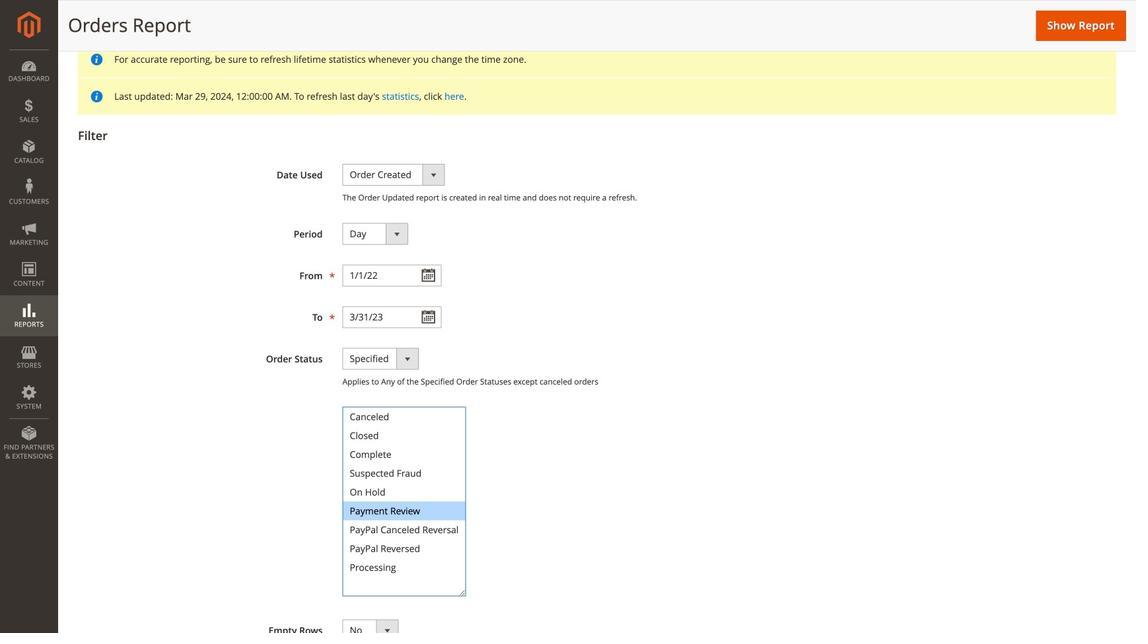 Task type: locate. For each thing, give the bounding box(es) containing it.
None text field
[[343, 265, 442, 286]]

menu bar
[[0, 50, 58, 467]]

magento admin panel image
[[18, 11, 41, 38]]

None text field
[[343, 306, 442, 328]]



